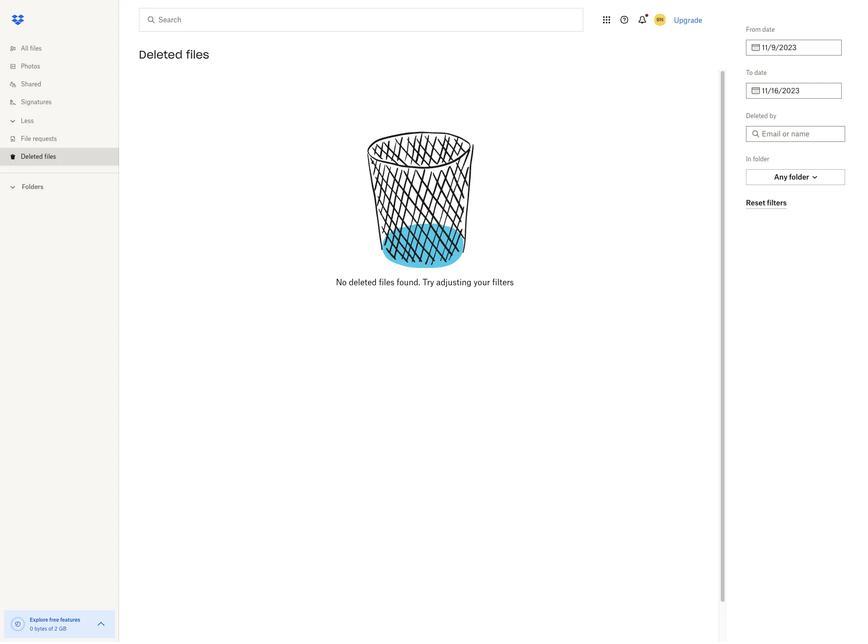 Task type: describe. For each thing, give the bounding box(es) containing it.
from date
[[747, 26, 775, 33]]

1 vertical spatial deleted
[[747, 112, 769, 120]]

to
[[747, 69, 753, 76]]

requests
[[33, 135, 57, 142]]

signatures
[[21, 98, 52, 106]]

1 vertical spatial filters
[[493, 277, 514, 287]]

To date text field
[[762, 85, 836, 96]]

by
[[770, 112, 777, 120]]

upgrade
[[674, 16, 703, 24]]

0 vertical spatial deleted
[[139, 48, 183, 62]]

date for from date
[[763, 26, 775, 33]]

file
[[21, 135, 31, 142]]

free
[[49, 617, 59, 623]]

filters inside button
[[768, 198, 787, 207]]

gb
[[59, 626, 67, 632]]

2
[[54, 626, 58, 632]]

any folder button
[[747, 169, 846, 185]]

Deleted by text field
[[762, 129, 840, 139]]

from
[[747, 26, 761, 33]]

adjusting
[[437, 277, 472, 287]]

deleted
[[349, 277, 377, 287]]

all files
[[21, 45, 42, 52]]

reset
[[747, 198, 766, 207]]

any
[[775, 173, 788, 181]]

deleted files link
[[8, 148, 119, 166]]

photos
[[21, 63, 40, 70]]

file requests
[[21, 135, 57, 142]]

explore free features 0 bytes of 2 gb
[[30, 617, 80, 632]]

deleted files list item
[[0, 148, 119, 166]]

shared
[[21, 80, 41, 88]]

all files link
[[8, 40, 119, 58]]

signatures link
[[8, 93, 119, 111]]

your
[[474, 277, 491, 287]]

bn button
[[653, 12, 668, 28]]

quota usage element
[[10, 617, 26, 632]]

deleted by
[[747, 112, 777, 120]]

file requests link
[[8, 130, 119, 148]]

reset filters
[[747, 198, 787, 207]]



Task type: vqa. For each thing, say whether or not it's contained in the screenshot.
features
yes



Task type: locate. For each thing, give the bounding box(es) containing it.
folders
[[22, 183, 43, 191]]

features
[[60, 617, 80, 623]]

date for to date
[[755, 69, 767, 76]]

0 vertical spatial filters
[[768, 198, 787, 207]]

date
[[763, 26, 775, 33], [755, 69, 767, 76]]

filters right reset
[[768, 198, 787, 207]]

1 horizontal spatial deleted
[[139, 48, 183, 62]]

shared link
[[8, 75, 119, 93]]

in folder
[[747, 155, 770, 163]]

less image
[[8, 116, 18, 126]]

1 horizontal spatial folder
[[790, 173, 810, 181]]

found.
[[397, 277, 421, 287]]

folder right in on the right top of page
[[754, 155, 770, 163]]

any folder
[[775, 173, 810, 181]]

0 vertical spatial deleted files
[[139, 48, 209, 62]]

deleted files inside deleted files link
[[21, 153, 56, 160]]

1 horizontal spatial filters
[[768, 198, 787, 207]]

1 vertical spatial date
[[755, 69, 767, 76]]

0
[[30, 626, 33, 632]]

From date text field
[[762, 42, 836, 53]]

bytes
[[34, 626, 47, 632]]

deleted files
[[139, 48, 209, 62], [21, 153, 56, 160]]

list containing all files
[[0, 34, 119, 173]]

filters
[[768, 198, 787, 207], [493, 277, 514, 287]]

folder right the any
[[790, 173, 810, 181]]

folder for any folder
[[790, 173, 810, 181]]

less
[[21, 117, 34, 125]]

list
[[0, 34, 119, 173]]

deleted
[[139, 48, 183, 62], [747, 112, 769, 120], [21, 153, 43, 160]]

reset filters button
[[747, 197, 787, 209]]

0 horizontal spatial filters
[[493, 277, 514, 287]]

date right from
[[763, 26, 775, 33]]

folder
[[754, 155, 770, 163], [790, 173, 810, 181]]

2 vertical spatial deleted
[[21, 153, 43, 160]]

Search text field
[[158, 14, 563, 25]]

upgrade link
[[674, 16, 703, 24]]

explore
[[30, 617, 48, 623]]

1 horizontal spatial deleted files
[[139, 48, 209, 62]]

files
[[30, 45, 42, 52], [186, 48, 209, 62], [44, 153, 56, 160], [379, 277, 395, 287]]

deleted inside list item
[[21, 153, 43, 160]]

files inside list item
[[44, 153, 56, 160]]

1 vertical spatial deleted files
[[21, 153, 56, 160]]

date right the to
[[755, 69, 767, 76]]

0 horizontal spatial deleted files
[[21, 153, 56, 160]]

to date
[[747, 69, 767, 76]]

2 horizontal spatial deleted
[[747, 112, 769, 120]]

of
[[49, 626, 53, 632]]

filters right your at the right of the page
[[493, 277, 514, 287]]

0 vertical spatial date
[[763, 26, 775, 33]]

no
[[336, 277, 347, 287]]

0 horizontal spatial folder
[[754, 155, 770, 163]]

folder for in folder
[[754, 155, 770, 163]]

dropbox image
[[8, 10, 28, 30]]

folders button
[[0, 179, 119, 194]]

0 horizontal spatial deleted
[[21, 153, 43, 160]]

bn
[[657, 16, 664, 23]]

no deleted files found. try adjusting your filters
[[336, 277, 514, 287]]

all
[[21, 45, 28, 52]]

in
[[747, 155, 752, 163]]

try
[[423, 277, 434, 287]]

folder inside button
[[790, 173, 810, 181]]

photos link
[[8, 58, 119, 75]]

1 vertical spatial folder
[[790, 173, 810, 181]]

0 vertical spatial folder
[[754, 155, 770, 163]]



